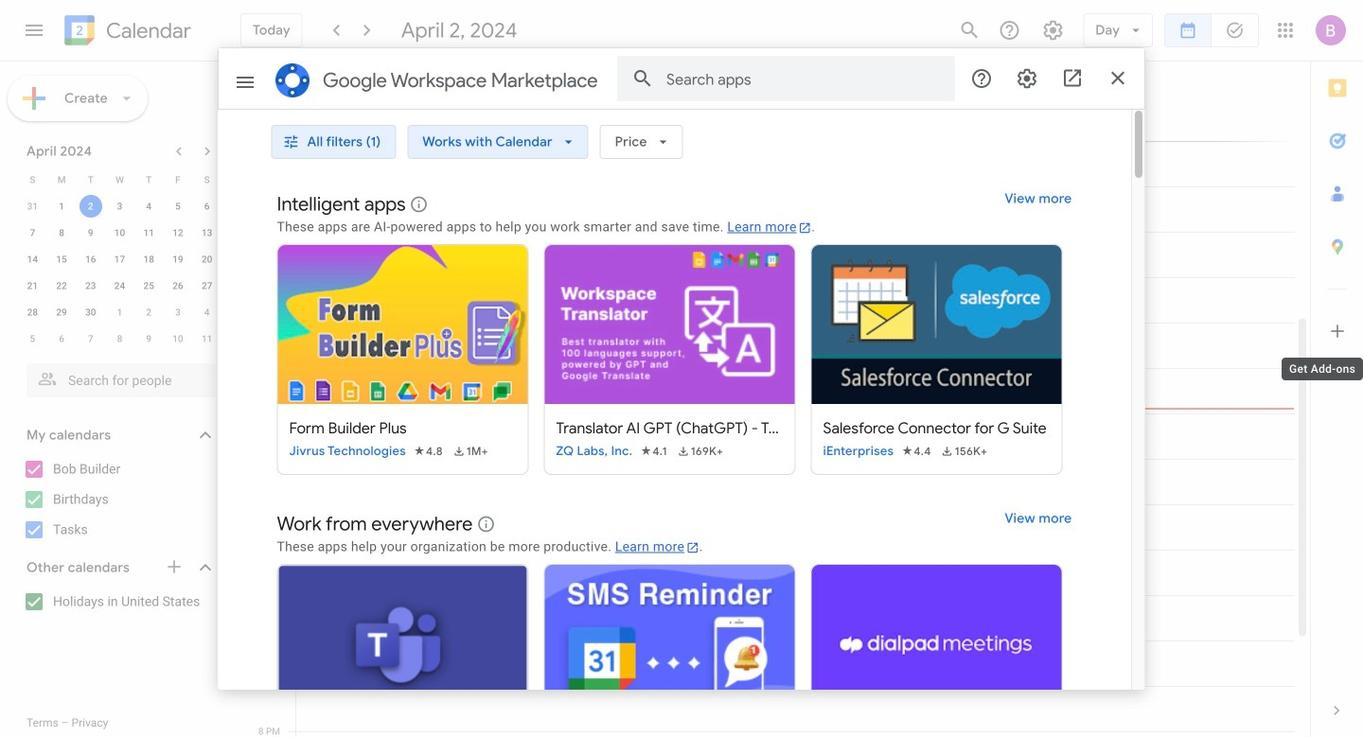 Task type: vqa. For each thing, say whether or not it's contained in the screenshot.
HEADING
yes



Task type: describe. For each thing, give the bounding box(es) containing it.
19 element
[[167, 248, 189, 271]]

3 row from the top
[[18, 220, 222, 246]]

may 1 element
[[108, 301, 131, 324]]

may 6 element
[[50, 328, 73, 350]]

24 element
[[108, 275, 131, 297]]

may 11 element
[[196, 328, 218, 350]]

march 31 element
[[21, 195, 44, 218]]

may 3 element
[[167, 301, 189, 324]]

5 row from the top
[[18, 273, 222, 299]]

22 element
[[50, 275, 73, 297]]

my calendars list
[[4, 454, 235, 545]]

9 element
[[79, 222, 102, 244]]

cell inside april 2024 grid
[[76, 193, 105, 220]]

4 element
[[137, 195, 160, 218]]

18 element
[[137, 248, 160, 271]]

may 10 element
[[167, 328, 189, 350]]

23 element
[[79, 275, 102, 297]]

april 2024 grid
[[18, 167, 222, 352]]

13 element
[[196, 222, 218, 244]]

may 4 element
[[196, 301, 218, 324]]

7 element
[[21, 222, 44, 244]]

20 element
[[196, 248, 218, 271]]

may 9 element
[[137, 328, 160, 350]]

may 5 element
[[21, 328, 44, 350]]

3 element
[[108, 195, 131, 218]]

14 element
[[21, 248, 44, 271]]



Task type: locate. For each thing, give the bounding box(es) containing it.
heading inside 'calendar' element
[[102, 19, 191, 42]]

row up may 8 element on the left of page
[[18, 299, 222, 326]]

2 row from the top
[[18, 193, 222, 220]]

1 element
[[50, 195, 73, 218]]

25 element
[[137, 275, 160, 297]]

10 element
[[108, 222, 131, 244]]

12 element
[[167, 222, 189, 244]]

15 element
[[50, 248, 73, 271]]

5 element
[[167, 195, 189, 218]]

may 2 element
[[137, 301, 160, 324]]

row down 10 element
[[18, 246, 222, 273]]

row group
[[18, 193, 222, 352]]

4 row from the top
[[18, 246, 222, 273]]

6 element
[[196, 195, 218, 218]]

26 element
[[167, 275, 189, 297]]

main drawer image
[[23, 19, 45, 42]]

may 8 element
[[108, 328, 131, 350]]

16 element
[[79, 248, 102, 271]]

cell
[[76, 193, 105, 220]]

6 row from the top
[[18, 299, 222, 326]]

row down may 1 element on the top left of page
[[18, 326, 222, 352]]

grid
[[242, 62, 1310, 738]]

row up the 3 element
[[18, 167, 222, 193]]

row up 10 element
[[18, 193, 222, 220]]

27 element
[[196, 275, 218, 297]]

11 element
[[137, 222, 160, 244]]

1 row from the top
[[18, 167, 222, 193]]

row
[[18, 167, 222, 193], [18, 193, 222, 220], [18, 220, 222, 246], [18, 246, 222, 273], [18, 273, 222, 299], [18, 299, 222, 326], [18, 326, 222, 352]]

row up 17 element
[[18, 220, 222, 246]]

29 element
[[50, 301, 73, 324]]

28 element
[[21, 301, 44, 324]]

heading
[[102, 19, 191, 42]]

column header
[[295, 62, 1295, 141]]

21 element
[[21, 275, 44, 297]]

30 element
[[79, 301, 102, 324]]

row up may 1 element on the top left of page
[[18, 273, 222, 299]]

17 element
[[108, 248, 131, 271]]

2, today element
[[79, 195, 102, 218]]

calendar element
[[61, 11, 191, 53]]

8 element
[[50, 222, 73, 244]]

None search field
[[0, 356, 235, 398]]

may 7 element
[[79, 328, 102, 350]]

7 row from the top
[[18, 326, 222, 352]]

tab list
[[1311, 62, 1363, 685]]



